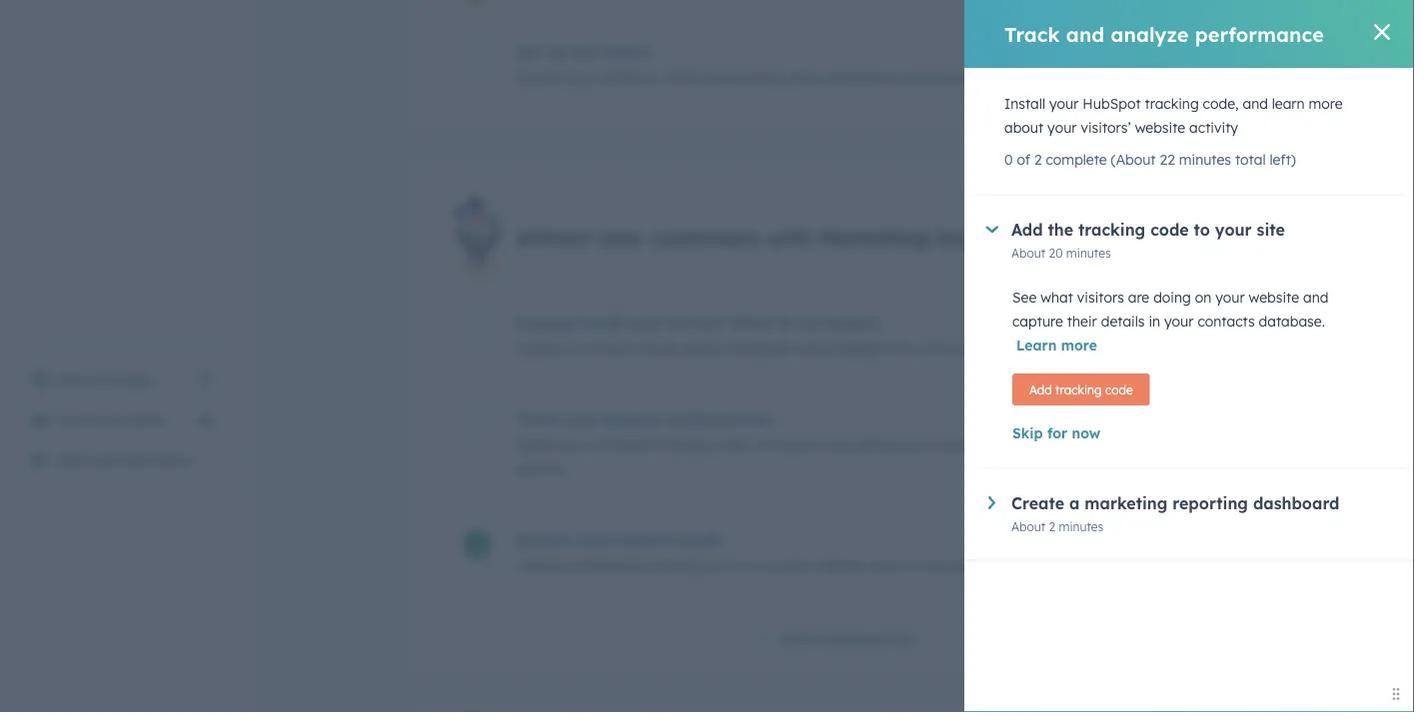 Task type: vqa. For each thing, say whether or not it's contained in the screenshot.
Skip for now
yes



Task type: describe. For each thing, give the bounding box(es) containing it.
view your plan link
[[20, 361, 224, 401]]

learn inside install your hubspot tracking code, and learn more about your visitors' website activity
[[1272, 95, 1305, 112]]

skip for now
[[1012, 425, 1101, 442]]

code, inside install your hubspot tracking code, and learn more about your visitors' website activity
[[1203, 95, 1239, 112]]

more inside install your hubspot tracking code, and learn more about your visitors' website activity
[[1309, 95, 1343, 112]]

the inside add the tracking code to your site about 20 minutes
[[1048, 220, 1074, 240]]

in
[[1149, 313, 1161, 330]]

reporting
[[1173, 494, 1248, 514]]

basics
[[603, 42, 653, 62]]

analyze for track and analyze performance
[[1111, 21, 1189, 46]]

and inside attract and capture leads create professional-looking forms to convert website visitors into leads
[[577, 530, 608, 550]]

contacts
[[1198, 313, 1255, 330]]

about inside create a marketing reporting dashboard about 2 minutes
[[1011, 519, 1046, 534]]

professional-
[[564, 557, 650, 575]]

22
[[1160, 151, 1175, 168]]

ready
[[641, 339, 679, 357]]

code inside button
[[1105, 382, 1133, 397]]

invite your team button
[[20, 401, 224, 441]]

convert inside attract and capture leads create professional-looking forms to convert website visitors into leads
[[761, 557, 811, 575]]

tracking inside track and analyze performance install your hubspot tracking code, and learn more about your visitors' website activity
[[657, 436, 711, 454]]

0 of 2 complete (about 22 minutes total left)
[[1004, 151, 1296, 168]]

now
[[1072, 425, 1101, 442]]

campaigns
[[722, 339, 796, 357]]

great
[[1164, 557, 1196, 572]]

track and analyze performance install your hubspot tracking code, and learn more about your visitors' website activity
[[516, 409, 1040, 478]]

minutes inside add the tracking code to your site about 20 minutes
[[1066, 245, 1111, 260]]

add the tracking code to your site about 20 minutes
[[1011, 220, 1285, 260]]

20
[[1049, 245, 1063, 260]]

and up start tasks
[[1066, 21, 1105, 46]]

hubspot inside track and analyze performance install your hubspot tracking code, and learn more about your visitors' website activity
[[595, 436, 653, 454]]

track and analyze performance
[[1004, 21, 1324, 46]]

set up the basics import your contacts, invite teammates, and understand hubspot properties
[[516, 42, 1026, 87]]

0 horizontal spatial 2
[[1034, 151, 1042, 168]]

code inside add the tracking code to your site about 20 minutes
[[1151, 220, 1189, 240]]

more inside see what visitors are doing on your website and capture their details in your contacts database. learn more
[[1061, 337, 1097, 354]]

email
[[682, 339, 719, 357]]

tracking inside install your hubspot tracking code, and learn more about your visitors' website activity
[[1145, 95, 1199, 112]]

properties
[[958, 69, 1026, 87]]

attract new customers with marketing hub
[[516, 223, 981, 251]]

site
[[1257, 220, 1285, 240]]

your inside set up the basics import your contacts, invite teammates, and understand hubspot properties
[[567, 69, 596, 87]]

plan
[[125, 372, 153, 389]]

1 link opens in a new window image from the top
[[198, 369, 212, 393]]

left)
[[1270, 151, 1296, 168]]

start tasks button
[[1074, 42, 1220, 82]]

tasks
[[1138, 53, 1174, 71]]

website inside see what visitors are doing on your website and capture their details in your contacts database. learn more
[[1249, 289, 1299, 306]]

for
[[1047, 425, 1068, 442]]

dashboard
[[1253, 494, 1340, 514]]

visitors' inside track and analyze performance install your hubspot tracking code, and learn more about your visitors' website activity
[[935, 436, 985, 454]]

install your hubspot tracking code, and learn more about your visitors' website activity
[[1004, 95, 1343, 136]]

the inside set up the basics import your contacts, invite teammates, and understand hubspot properties
[[572, 42, 598, 62]]

view
[[56, 372, 88, 389]]

(1)
[[894, 630, 912, 648]]

new
[[598, 223, 642, 251]]

completed
[[816, 630, 890, 648]]

start tasks
[[1099, 53, 1174, 71]]

1 vertical spatial leads
[[679, 530, 722, 550]]

install inside track and analyze performance install your hubspot tracking code, and learn more about your visitors' website activity
[[516, 436, 557, 454]]

add tracking code
[[1029, 382, 1133, 397]]

hide
[[780, 630, 812, 648]]

about inside add the tracking code to your site about 20 minutes
[[1011, 245, 1046, 260]]

teammates,
[[705, 69, 784, 87]]

are
[[1128, 289, 1150, 306]]

more inside track and analyze performance install your hubspot tracking code, and learn more about your visitors' website activity
[[821, 436, 855, 454]]

invite
[[665, 69, 701, 87]]

attract for attract and capture leads create professional-looking forms to convert website visitors into leads
[[516, 530, 572, 550]]

understand
[[817, 69, 892, 87]]

caret image for create
[[988, 497, 995, 510]]

tracking inside button
[[1056, 382, 1102, 397]]

looking
[[650, 557, 698, 575]]

and inside install your hubspot tracking code, and learn more about your visitors' website activity
[[1243, 95, 1268, 112]]

doing
[[1154, 289, 1191, 306]]

contact
[[916, 339, 967, 357]]

with
[[767, 223, 813, 251]]

activity inside install your hubspot tracking code, and learn more about your visitors' website activity
[[1189, 119, 1238, 136]]

visitors inside see what visitors are doing on your website and capture their details in your contacts database. learn more
[[1077, 289, 1124, 306]]

engage leads and convert them to customers button
[[516, 312, 1058, 332]]

create a marketing reporting dashboard about 2 minutes
[[1011, 494, 1340, 534]]

see
[[1012, 289, 1037, 306]]

minutes inside create a marketing reporting dashboard about 2 minutes
[[1059, 519, 1104, 534]]

complete
[[1046, 151, 1107, 168]]

a
[[1069, 494, 1080, 514]]

team
[[132, 412, 166, 429]]

engage
[[516, 312, 577, 332]]

attract for attract new customers with marketing hub
[[516, 223, 592, 251]]

import
[[516, 69, 563, 87]]

marketing
[[1085, 494, 1168, 514]]

set up the basics button
[[516, 42, 1058, 62]]

job!
[[1199, 557, 1220, 572]]

attract and capture leads create professional-looking forms to convert website visitors into leads
[[516, 530, 984, 575]]

up
[[547, 42, 567, 62]]

view your plan
[[56, 372, 153, 389]]

add tracking code button
[[1012, 374, 1150, 406]]

start overview demo
[[56, 452, 194, 469]]

tracking inside add the tracking code to your site about 20 minutes
[[1078, 220, 1146, 240]]

learn
[[1016, 337, 1057, 354]]



Task type: locate. For each thing, give the bounding box(es) containing it.
and
[[1066, 21, 1105, 46], [788, 69, 813, 87], [1243, 95, 1268, 112], [1303, 289, 1329, 306], [630, 312, 660, 332], [800, 339, 825, 357], [566, 409, 596, 429], [755, 436, 780, 454], [577, 530, 608, 550]]

0 horizontal spatial visitors
[[869, 557, 916, 575]]

1 attract from the top
[[516, 223, 592, 251]]

1 vertical spatial code
[[1105, 382, 1133, 397]]

[object object] complete progress bar
[[1070, 536, 1182, 542]]

and down track and analyze performance button
[[755, 436, 780, 454]]

1 horizontal spatial learn
[[1272, 95, 1305, 112]]

tracking down the tasks
[[1145, 95, 1199, 112]]

1 vertical spatial to
[[777, 312, 793, 332]]

forms
[[702, 557, 740, 575]]

conversion-
[[564, 339, 641, 357]]

add
[[1011, 220, 1043, 240], [1029, 382, 1052, 397]]

0 horizontal spatial learn
[[784, 436, 817, 454]]

capture inside see what visitors are doing on your website and capture their details in your contacts database. learn more
[[1012, 313, 1063, 330]]

great job!
[[1164, 557, 1220, 572]]

1 vertical spatial attract
[[516, 530, 572, 550]]

1 vertical spatial visitors
[[869, 557, 916, 575]]

track inside dialog
[[1004, 21, 1060, 46]]

code
[[1151, 220, 1189, 240], [1105, 382, 1133, 397]]

invite
[[56, 412, 94, 429]]

track inside track and analyze performance install your hubspot tracking code, and learn more about your visitors' website activity
[[516, 409, 561, 429]]

visitors left into
[[869, 557, 916, 575]]

create inside attract and capture leads create professional-looking forms to convert website visitors into leads
[[516, 557, 560, 575]]

1 horizontal spatial leads
[[679, 530, 722, 550]]

create down engage at the left top of the page
[[516, 339, 560, 357]]

0 horizontal spatial capture
[[612, 530, 674, 550]]

code, up "total"
[[1203, 95, 1239, 112]]

0 vertical spatial visitors'
[[1081, 119, 1131, 136]]

leads up 'forms'
[[679, 530, 722, 550]]

track up properties
[[1004, 21, 1060, 46]]

hubspot down conversion-
[[595, 436, 653, 454]]

caret image
[[986, 226, 999, 233], [988, 497, 995, 510]]

and up "total"
[[1243, 95, 1268, 112]]

capture
[[1012, 313, 1063, 330], [612, 530, 674, 550]]

1 vertical spatial convert
[[761, 557, 811, 575]]

1 horizontal spatial analyze
[[1111, 21, 1189, 46]]

0 horizontal spatial activity
[[516, 460, 565, 478]]

0 vertical spatial customers
[[649, 223, 760, 251]]

2
[[1034, 151, 1042, 168], [1049, 519, 1056, 534]]

leads
[[582, 312, 625, 332], [679, 530, 722, 550], [949, 557, 984, 575]]

website left "for"
[[989, 436, 1040, 454]]

leads inside engage leads and convert them to customers create conversion-ready email campaigns and engage your contact lists
[[582, 312, 625, 332]]

attract
[[516, 223, 592, 251], [516, 530, 572, 550]]

about down skip
[[1011, 519, 1046, 534]]

into
[[920, 557, 945, 575]]

start overview demo link
[[20, 441, 224, 481]]

create inside engage leads and convert them to customers create conversion-ready email campaigns and engage your contact lists
[[516, 339, 560, 357]]

1 vertical spatial about
[[859, 436, 898, 454]]

0 vertical spatial hubspot
[[896, 69, 954, 87]]

track for track and analyze performance
[[1004, 21, 1060, 46]]

code up doing
[[1151, 220, 1189, 240]]

to inside attract and capture leads create professional-looking forms to convert website visitors into leads
[[744, 557, 757, 575]]

marketing
[[820, 223, 930, 251]]

visitors inside attract and capture leads create professional-looking forms to convert website visitors into leads
[[869, 557, 916, 575]]

leads right into
[[949, 557, 984, 575]]

0 vertical spatial caret image
[[986, 226, 999, 233]]

1 horizontal spatial performance
[[1195, 21, 1324, 46]]

minutes right 20
[[1066, 245, 1111, 260]]

invite your team
[[56, 412, 166, 429]]

engage
[[829, 339, 879, 357]]

0 horizontal spatial leads
[[582, 312, 625, 332]]

0 horizontal spatial visitors'
[[935, 436, 985, 454]]

1 vertical spatial track
[[516, 409, 561, 429]]

close image
[[1374, 24, 1390, 40]]

0 horizontal spatial track
[[516, 409, 561, 429]]

2 horizontal spatial leads
[[949, 557, 984, 575]]

performance
[[1195, 21, 1324, 46], [669, 409, 772, 429]]

to
[[1194, 220, 1210, 240], [777, 312, 793, 332], [744, 557, 757, 575]]

0 vertical spatial code
[[1151, 220, 1189, 240]]

lists
[[971, 339, 996, 357]]

0 horizontal spatial analyze
[[601, 409, 664, 429]]

and down engage leads and convert them to customers button
[[800, 339, 825, 357]]

hubspot inside install your hubspot tracking code, and learn more about your visitors' website activity
[[1083, 95, 1141, 112]]

code, down track and analyze performance button
[[715, 436, 751, 454]]

details
[[1101, 313, 1145, 330]]

0 horizontal spatial customers
[[649, 223, 760, 251]]

activity
[[1189, 119, 1238, 136], [516, 460, 565, 478]]

visitors
[[1077, 289, 1124, 306], [869, 557, 916, 575]]

1 vertical spatial capture
[[612, 530, 674, 550]]

website up database. at the right
[[1249, 289, 1299, 306]]

0 horizontal spatial start
[[56, 452, 89, 469]]

0 horizontal spatial about
[[859, 436, 898, 454]]

track and analyze performance button
[[516, 409, 1058, 429]]

about
[[1004, 119, 1044, 136], [859, 436, 898, 454]]

1 horizontal spatial code,
[[1203, 95, 1239, 112]]

hubspot left properties
[[896, 69, 954, 87]]

1 vertical spatial about
[[1011, 519, 1046, 534]]

analyze for track and analyze performance install your hubspot tracking code, and learn more about your visitors' website activity
[[601, 409, 664, 429]]

0 vertical spatial more
[[1309, 95, 1343, 112]]

start for start tasks
[[1099, 53, 1134, 71]]

leads up conversion-
[[582, 312, 625, 332]]

of
[[1017, 151, 1030, 168]]

about left 20
[[1011, 245, 1046, 260]]

(about
[[1111, 151, 1156, 168]]

and up database. at the right
[[1303, 289, 1329, 306]]

1 vertical spatial activity
[[516, 460, 565, 478]]

0 vertical spatial to
[[1194, 220, 1210, 240]]

demo
[[156, 452, 194, 469]]

1 vertical spatial caret image
[[988, 497, 995, 510]]

track and analyze performance dialog
[[964, 0, 1414, 713]]

1 horizontal spatial the
[[1048, 220, 1074, 240]]

0
[[1004, 151, 1013, 168]]

customers inside engage leads and convert them to customers create conversion-ready email campaigns and engage your contact lists
[[798, 312, 880, 332]]

0 vertical spatial about
[[1011, 245, 1046, 260]]

2 vertical spatial minutes
[[1059, 519, 1104, 534]]

and down set up the basics button
[[788, 69, 813, 87]]

more
[[1309, 95, 1343, 112], [1061, 337, 1097, 354], [821, 436, 855, 454]]

to inside add the tracking code to your site about 20 minutes
[[1194, 220, 1210, 240]]

convert up email
[[665, 312, 726, 332]]

minutes down a
[[1059, 519, 1104, 534]]

caret image right hub
[[986, 226, 999, 233]]

0 horizontal spatial to
[[744, 557, 757, 575]]

0 vertical spatial attract
[[516, 223, 592, 251]]

customers
[[649, 223, 760, 251], [798, 312, 880, 332]]

1 vertical spatial more
[[1061, 337, 1097, 354]]

analyze inside track and analyze performance install your hubspot tracking code, and learn more about your visitors' website activity
[[601, 409, 664, 429]]

1 vertical spatial the
[[1048, 220, 1074, 240]]

add inside add tracking code button
[[1029, 382, 1052, 397]]

create left professional-
[[516, 557, 560, 575]]

1 horizontal spatial more
[[1061, 337, 1097, 354]]

0 vertical spatial about
[[1004, 119, 1044, 136]]

visitors' left skip
[[935, 436, 985, 454]]

2 vertical spatial to
[[744, 557, 757, 575]]

performance inside dialog
[[1195, 21, 1324, 46]]

start down invite
[[56, 452, 89, 469]]

tracking
[[1145, 95, 1199, 112], [1078, 220, 1146, 240], [1056, 382, 1102, 397], [657, 436, 711, 454]]

customers right new
[[649, 223, 760, 251]]

hubspot down start tasks
[[1083, 95, 1141, 112]]

hub
[[937, 223, 981, 251]]

1 horizontal spatial install
[[1004, 95, 1046, 112]]

0 horizontal spatial code,
[[715, 436, 751, 454]]

0 vertical spatial learn
[[1272, 95, 1305, 112]]

about inside track and analyze performance install your hubspot tracking code, and learn more about your visitors' website activity
[[859, 436, 898, 454]]

to right them
[[777, 312, 793, 332]]

0 vertical spatial activity
[[1189, 119, 1238, 136]]

attract up professional-
[[516, 530, 572, 550]]

code, inside track and analyze performance install your hubspot tracking code, and learn more about your visitors' website activity
[[715, 436, 751, 454]]

0 horizontal spatial hubspot
[[595, 436, 653, 454]]

install
[[1004, 95, 1046, 112], [516, 436, 557, 454]]

0 vertical spatial 2
[[1034, 151, 1042, 168]]

attract left new
[[516, 223, 592, 251]]

contacts,
[[600, 69, 661, 87]]

minutes
[[1179, 151, 1231, 168], [1066, 245, 1111, 260], [1059, 519, 1104, 534]]

learn more button
[[1016, 334, 1097, 358]]

capture up learn
[[1012, 313, 1063, 330]]

0 vertical spatial minutes
[[1179, 151, 1231, 168]]

attract and capture leads button
[[516, 530, 1058, 550]]

1 horizontal spatial capture
[[1012, 313, 1063, 330]]

attract inside attract and capture leads create professional-looking forms to convert website visitors into leads
[[516, 530, 572, 550]]

convert
[[665, 312, 726, 332], [761, 557, 811, 575]]

1 horizontal spatial 2
[[1049, 519, 1056, 534]]

create inside create a marketing reporting dashboard about 2 minutes
[[1011, 494, 1064, 514]]

1 vertical spatial learn
[[784, 436, 817, 454]]

to inside engage leads and convert them to customers create conversion-ready email campaigns and engage your contact lists
[[777, 312, 793, 332]]

0 vertical spatial create
[[516, 339, 560, 357]]

to up on
[[1194, 220, 1210, 240]]

2 vertical spatial more
[[821, 436, 855, 454]]

visitors' inside install your hubspot tracking code, and learn more about your visitors' website activity
[[1081, 119, 1131, 136]]

2 vertical spatial leads
[[949, 557, 984, 575]]

1 vertical spatial code,
[[715, 436, 751, 454]]

start left the tasks
[[1099, 53, 1134, 71]]

0 horizontal spatial the
[[572, 42, 598, 62]]

total
[[1235, 151, 1266, 168]]

analyze inside dialog
[[1111, 21, 1189, 46]]

track
[[1004, 21, 1060, 46], [516, 409, 561, 429]]

database.
[[1259, 313, 1325, 330]]

2 vertical spatial create
[[516, 557, 560, 575]]

visitors' up "(about"
[[1081, 119, 1131, 136]]

hubspot
[[896, 69, 954, 87], [1083, 95, 1141, 112], [595, 436, 653, 454]]

minutes right 22
[[1179, 151, 1231, 168]]

1 vertical spatial hubspot
[[1083, 95, 1141, 112]]

capture inside attract and capture leads create professional-looking forms to convert website visitors into leads
[[612, 530, 674, 550]]

1 vertical spatial add
[[1029, 382, 1052, 397]]

1 vertical spatial customers
[[798, 312, 880, 332]]

0 vertical spatial visitors
[[1077, 289, 1124, 306]]

add for the
[[1011, 220, 1043, 240]]

install inside install your hubspot tracking code, and learn more about your visitors' website activity
[[1004, 95, 1046, 112]]

learn inside track and analyze performance install your hubspot tracking code, and learn more about your visitors' website activity
[[784, 436, 817, 454]]

learn
[[1272, 95, 1305, 112], [784, 436, 817, 454]]

website up 22
[[1135, 119, 1186, 136]]

0%
[[1202, 314, 1220, 329]]

analyze
[[1111, 21, 1189, 46], [601, 409, 664, 429]]

add inside add the tracking code to your site about 20 minutes
[[1011, 220, 1043, 240]]

performance for track and analyze performance install your hubspot tracking code, and learn more about your visitors' website activity
[[669, 409, 772, 429]]

caret image for add
[[986, 226, 999, 233]]

skip for now button
[[1012, 422, 1366, 446]]

1 horizontal spatial customers
[[798, 312, 880, 332]]

convert inside engage leads and convert them to customers create conversion-ready email campaigns and engage your contact lists
[[665, 312, 726, 332]]

1 vertical spatial minutes
[[1066, 245, 1111, 260]]

0 vertical spatial install
[[1004, 95, 1046, 112]]

link opens in a new window image
[[198, 369, 212, 393], [198, 374, 212, 388]]

track for track and analyze performance install your hubspot tracking code, and learn more about your visitors' website activity
[[516, 409, 561, 429]]

2 attract from the top
[[516, 530, 572, 550]]

on
[[1195, 289, 1212, 306]]

hide completed (1)
[[780, 630, 912, 648]]

create left a
[[1011, 494, 1064, 514]]

0 vertical spatial convert
[[665, 312, 726, 332]]

and inside set up the basics import your contacts, invite teammates, and understand hubspot properties
[[788, 69, 813, 87]]

tracking up are
[[1078, 220, 1146, 240]]

activity inside track and analyze performance install your hubspot tracking code, and learn more about your visitors' website activity
[[516, 460, 565, 478]]

1 horizontal spatial activity
[[1189, 119, 1238, 136]]

start for start overview demo
[[56, 452, 89, 469]]

1 horizontal spatial hubspot
[[896, 69, 954, 87]]

add down learn
[[1029, 382, 1052, 397]]

website inside attract and capture leads create professional-looking forms to convert website visitors into leads
[[815, 557, 865, 575]]

tracking down email
[[657, 436, 711, 454]]

and inside see what visitors are doing on your website and capture their details in your contacts database. learn more
[[1303, 289, 1329, 306]]

website inside install your hubspot tracking code, and learn more about your visitors' website activity
[[1135, 119, 1186, 136]]

your
[[567, 69, 596, 87], [1049, 95, 1079, 112], [1048, 119, 1077, 136], [1215, 220, 1252, 240], [1216, 289, 1245, 306], [1164, 313, 1194, 330], [883, 339, 912, 357], [92, 372, 121, 389], [98, 412, 128, 429], [561, 436, 591, 454], [902, 436, 931, 454]]

1 vertical spatial 2
[[1049, 519, 1056, 534]]

0 vertical spatial code,
[[1203, 95, 1239, 112]]

1 horizontal spatial visitors'
[[1081, 119, 1131, 136]]

skip
[[1012, 425, 1043, 442]]

1 horizontal spatial visitors
[[1077, 289, 1124, 306]]

0 horizontal spatial code
[[1105, 382, 1133, 397]]

2 right of
[[1034, 151, 1042, 168]]

your inside engage leads and convert them to customers create conversion-ready email campaigns and engage your contact lists
[[883, 339, 912, 357]]

1 vertical spatial performance
[[669, 409, 772, 429]]

caret image left a
[[988, 497, 995, 510]]

your inside add the tracking code to your site about 20 minutes
[[1215, 220, 1252, 240]]

about up of
[[1004, 119, 1044, 136]]

tracking up now
[[1056, 382, 1102, 397]]

code down 'details'
[[1105, 382, 1133, 397]]

and up ready in the left of the page
[[630, 312, 660, 332]]

1 horizontal spatial about
[[1004, 119, 1044, 136]]

analyze up the tasks
[[1111, 21, 1189, 46]]

0 horizontal spatial convert
[[665, 312, 726, 332]]

add up see
[[1011, 220, 1043, 240]]

learn up the 'left)' at right top
[[1272, 95, 1305, 112]]

0 horizontal spatial install
[[516, 436, 557, 454]]

and down conversion-
[[566, 409, 596, 429]]

about inside install your hubspot tracking code, and learn more about your visitors' website activity
[[1004, 119, 1044, 136]]

visitors'
[[1081, 119, 1131, 136], [935, 436, 985, 454]]

set
[[516, 42, 542, 62]]

1 vertical spatial start
[[56, 452, 89, 469]]

the right up
[[572, 42, 598, 62]]

about
[[1011, 245, 1046, 260], [1011, 519, 1046, 534]]

hide completed (1) button
[[758, 627, 912, 653]]

analyze down ready in the left of the page
[[601, 409, 664, 429]]

website
[[1135, 119, 1186, 136], [1249, 289, 1299, 306], [989, 436, 1040, 454], [815, 557, 865, 575]]

visitors up their
[[1077, 289, 1124, 306]]

1 horizontal spatial to
[[777, 312, 793, 332]]

1 vertical spatial visitors'
[[935, 436, 985, 454]]

0 horizontal spatial more
[[821, 436, 855, 454]]

customers up engage
[[798, 312, 880, 332]]

engage leads and convert them to customers create conversion-ready email campaigns and engage your contact lists
[[516, 312, 996, 357]]

website inside track and analyze performance install your hubspot tracking code, and learn more about your visitors' website activity
[[989, 436, 1040, 454]]

0 horizontal spatial performance
[[669, 409, 772, 429]]

2 down skip for now
[[1049, 519, 1056, 534]]

track down engage at the left top of the page
[[516, 409, 561, 429]]

website down attract and capture leads button
[[815, 557, 865, 575]]

capture up looking
[[612, 530, 674, 550]]

their
[[1067, 313, 1097, 330]]

2 inside create a marketing reporting dashboard about 2 minutes
[[1049, 519, 1056, 534]]

1 horizontal spatial code
[[1151, 220, 1189, 240]]

2 horizontal spatial to
[[1194, 220, 1210, 240]]

add for tracking
[[1029, 382, 1052, 397]]

performance for track and analyze performance
[[1195, 21, 1324, 46]]

start
[[1099, 53, 1134, 71], [56, 452, 89, 469]]

them
[[731, 312, 772, 332]]

convert down attract and capture leads button
[[761, 557, 811, 575]]

start inside button
[[1099, 53, 1134, 71]]

the up 20
[[1048, 220, 1074, 240]]

learn down track and analyze performance button
[[784, 436, 817, 454]]

0 vertical spatial capture
[[1012, 313, 1063, 330]]

1 vertical spatial analyze
[[601, 409, 664, 429]]

1 vertical spatial create
[[1011, 494, 1064, 514]]

1 horizontal spatial start
[[1099, 53, 1134, 71]]

see what visitors are doing on your website and capture their details in your contacts database. learn more
[[1012, 289, 1329, 354]]

and up professional-
[[577, 530, 608, 550]]

2 link opens in a new window image from the top
[[198, 374, 212, 388]]

1 about from the top
[[1011, 245, 1046, 260]]

2 horizontal spatial hubspot
[[1083, 95, 1141, 112]]

about down track and analyze performance button
[[859, 436, 898, 454]]

hubspot inside set up the basics import your contacts, invite teammates, and understand hubspot properties
[[896, 69, 954, 87]]

1 horizontal spatial track
[[1004, 21, 1060, 46]]

0 vertical spatial start
[[1099, 53, 1134, 71]]

your inside button
[[98, 412, 128, 429]]

1 vertical spatial install
[[516, 436, 557, 454]]

2 about from the top
[[1011, 519, 1046, 534]]

2 horizontal spatial more
[[1309, 95, 1343, 112]]

what
[[1041, 289, 1073, 306]]

0 vertical spatial track
[[1004, 21, 1060, 46]]

performance inside track and analyze performance install your hubspot tracking code, and learn more about your visitors' website activity
[[669, 409, 772, 429]]

to right 'forms'
[[744, 557, 757, 575]]

create
[[516, 339, 560, 357], [1011, 494, 1064, 514], [516, 557, 560, 575]]

2 vertical spatial hubspot
[[595, 436, 653, 454]]

overview
[[93, 452, 152, 469]]



